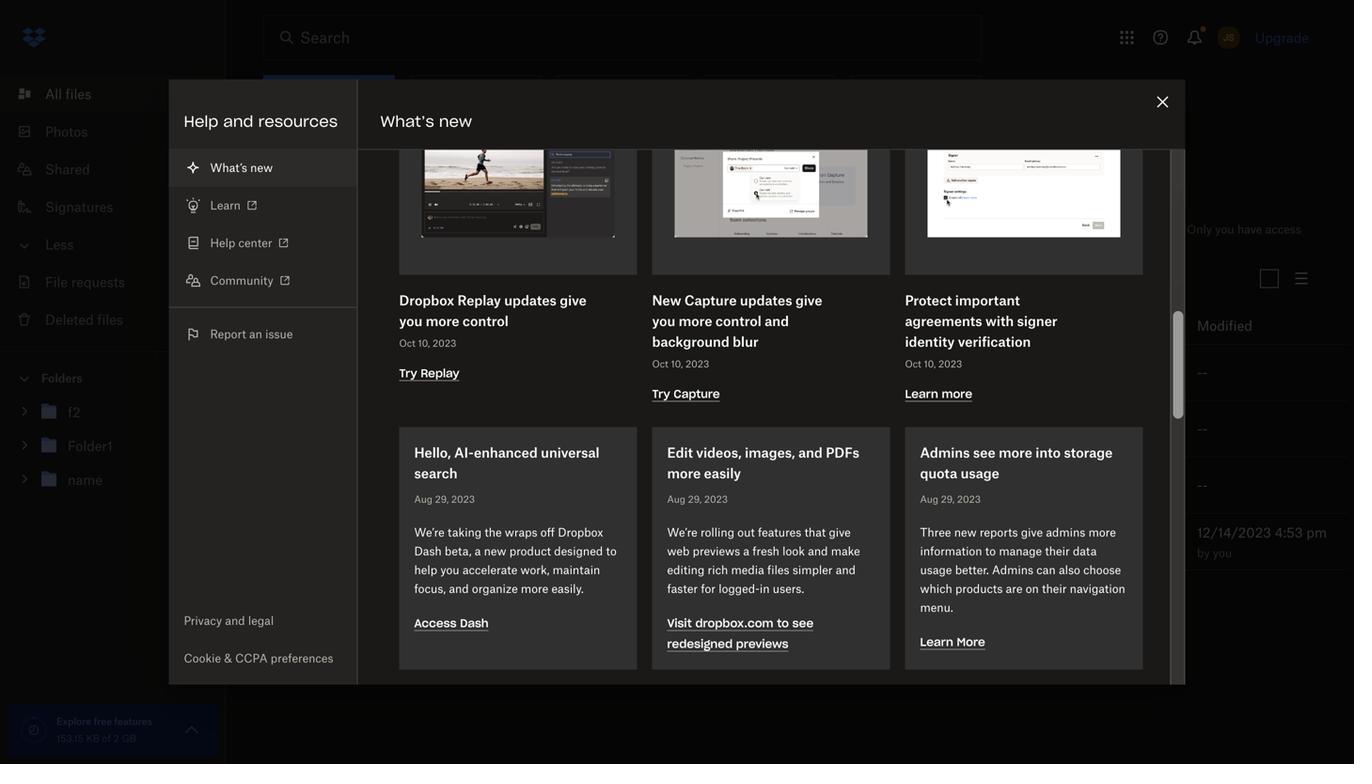 Task type: vqa. For each thing, say whether or not it's contained in the screenshot.


Task type: describe. For each thing, give the bounding box(es) containing it.
help
[[414, 563, 437, 578]]

photos link
[[15, 113, 226, 151]]

all inside list item
[[45, 86, 62, 102]]

only you button for folder1
[[1047, 420, 1102, 441]]

in
[[760, 582, 770, 596]]

29, for edit videos, images, and pdfs more easily
[[688, 494, 702, 506]]

privacy and legal link
[[169, 603, 357, 640]]

fresh
[[753, 545, 780, 559]]

files inside we're rolling out features that give web previews a fresh look and make editing rich media files simpler and faster for logged-in users.
[[768, 563, 790, 578]]

learn more link
[[905, 385, 973, 402]]

work,
[[521, 563, 550, 578]]

updates for replay
[[504, 293, 557, 309]]

you left have
[[1216, 222, 1235, 237]]

to inside "element"
[[356, 534, 369, 550]]

give for replay
[[560, 293, 587, 309]]

2023 down the quota
[[957, 494, 981, 506]]

and down that
[[808, 545, 828, 559]]

shared link
[[15, 151, 226, 188]]

rolling
[[701, 526, 735, 540]]

remove from starred image
[[1009, 418, 1032, 441]]

usage inside "three new reports give admins more information to manage their data usage better. admins can also choose which products are on their navigation menu."
[[920, 563, 952, 578]]

admins see more into storage quota usage
[[920, 445, 1113, 482]]

name link
[[324, 475, 358, 497]]

kb
[[86, 733, 100, 745]]

add to starred image
[[1009, 531, 1032, 554]]

folder1
[[324, 421, 369, 437]]

ccpa
[[235, 652, 268, 666]]

edit videos, images, and pdfs more easily
[[667, 445, 860, 482]]

also
[[1059, 563, 1081, 578]]

admins inside "three new reports give admins more information to manage their data usage better. admins can also choose which products are on their navigation menu."
[[992, 563, 1034, 578]]

previews inside visit dropbox.com to see redesigned previews
[[736, 637, 789, 652]]

give inside we're rolling out features that give web previews a fresh look and make editing rich media files simpler and faster for logged-in users.
[[829, 526, 851, 540]]

dropbox inside we're taking the wraps off dropbox dash beta, a new product designed to help you accelerate work, maintain focus, and organize more easily.
[[558, 526, 603, 540]]

can inside "three new reports give admins more information to manage their data usage better. admins can also choose which products are on their navigation menu."
[[1037, 563, 1056, 578]]

out
[[738, 526, 755, 540]]

dropbox inside dropbox replay updates give you more control oct 10, 2023
[[399, 293, 454, 309]]

recents button
[[263, 264, 344, 294]]

reports
[[980, 526, 1018, 540]]

edit
[[667, 445, 693, 461]]

usage inside admins see more into storage quota usage
[[961, 466, 1000, 482]]

0 horizontal spatial access
[[1106, 318, 1148, 334]]

suggested
[[262, 169, 330, 185]]

easily.
[[552, 582, 584, 596]]

maintain
[[553, 563, 600, 578]]

visit
[[667, 617, 692, 631]]

aug for edit videos, images, and pdfs more easily
[[667, 494, 686, 506]]

only for folder1
[[1047, 422, 1076, 438]]

only you for folder1
[[1047, 422, 1102, 438]]

signatures link
[[15, 188, 226, 226]]

automated for name folder1, modified 11/16/2023 2:30 pm, element
[[941, 424, 992, 435]]

starred
[[366, 271, 414, 287]]

control for replay
[[463, 313, 509, 329]]

videos,
[[696, 445, 742, 461]]

on
[[1026, 582, 1039, 596]]

choose
[[1084, 563, 1122, 578]]

help for help and resources
[[184, 112, 219, 131]]

privacy
[[184, 614, 222, 628]]

more inside edit videos, images, and pdfs more easily
[[667, 466, 701, 482]]

universal
[[541, 445, 600, 461]]

cookie
[[184, 652, 221, 666]]

dropbox replay screen shows basic and advanced capabilities of the tool image
[[422, 117, 615, 238]]

0 vertical spatial what's new
[[381, 112, 472, 131]]

only for intro to dropbox.pdf
[[1047, 535, 1076, 551]]

by
[[1197, 547, 1210, 561]]

web
[[667, 545, 690, 559]]

aug for admins see more into storage quota usage
[[920, 494, 939, 506]]

gb
[[122, 733, 136, 745]]

rich
[[708, 563, 728, 578]]

updates for capture
[[740, 293, 793, 309]]

navigation
[[1070, 582, 1126, 596]]

modified
[[1197, 318, 1253, 334]]

1 horizontal spatial can
[[1080, 318, 1103, 334]]

we're taking the wraps off dropbox dash beta, a new product designed to help you accelerate work, maintain focus, and organize more easily.
[[414, 526, 617, 596]]

dropbox image
[[15, 19, 53, 56]]

try capture
[[652, 387, 720, 402]]

help and resources dialog
[[169, 79, 1186, 685]]

menu.
[[920, 601, 954, 615]]

to inside we're taking the wraps off dropbox dash beta, a new product designed to help you accelerate work, maintain focus, and organize more easily.
[[606, 545, 617, 559]]

learn link
[[169, 187, 357, 224]]

give for new
[[1021, 526, 1043, 540]]

upgrade
[[1256, 30, 1309, 46]]

all files link
[[15, 75, 226, 113]]

preferences
[[271, 652, 334, 666]]

-- for name
[[1197, 478, 1208, 494]]

for
[[701, 582, 716, 596]]

three
[[920, 526, 951, 540]]

table containing name
[[237, 308, 1350, 571]]

which
[[920, 582, 953, 596]]

1 horizontal spatial all
[[263, 216, 288, 243]]

name f2, modified 11/20/2023 11:54 am, element
[[263, 345, 1350, 402]]

recents
[[278, 271, 329, 287]]

free
[[94, 716, 112, 728]]

more inside we're taking the wraps off dropbox dash beta, a new product designed to help you accelerate work, maintain focus, and organize more easily.
[[521, 582, 549, 596]]

oct for protect important agreements with signer identity verification
[[905, 358, 922, 370]]

and up the 'what's new' button
[[223, 112, 253, 131]]

beta,
[[445, 545, 472, 559]]

protect
[[905, 293, 952, 309]]

explore free features 153.15 kb of 2 gb
[[56, 716, 152, 745]]

simpler
[[793, 563, 833, 578]]

try capture link
[[652, 385, 720, 402]]

logged-
[[719, 582, 760, 596]]

less
[[45, 237, 74, 253]]

see inside visit dropbox.com to see redesigned previews
[[793, 617, 814, 631]]

intro to dropbox.pdf
[[324, 534, 450, 550]]

2023 inside dropbox replay updates give you more control oct 10, 2023
[[433, 338, 456, 349]]

help for help center
[[210, 236, 235, 250]]

you inside dropbox replay updates give you more control oct 10, 2023
[[399, 313, 423, 329]]

all files list item
[[0, 75, 226, 113]]

name name, modified 12/7/2023 2:26 pm, element
[[263, 458, 1350, 515]]

shared
[[45, 161, 90, 177]]

see inside admins see more into storage quota usage
[[973, 445, 996, 461]]

and down make
[[836, 563, 856, 578]]

oct inside new capture updates give you more control and background blur oct 10, 2023
[[652, 358, 669, 370]]

users.
[[773, 582, 805, 596]]

report an issue
[[210, 327, 293, 341]]

name
[[324, 478, 358, 494]]

we're for edit videos, images, and pdfs more easily
[[667, 526, 698, 540]]

control for capture
[[716, 313, 762, 329]]

you up choose
[[1080, 535, 1102, 551]]

10, for identity
[[924, 358, 936, 370]]

intro to dropbox.pdf link
[[324, 531, 450, 554]]

features inside explore free features 153.15 kb of 2 gb
[[114, 716, 152, 728]]

quota usage element
[[19, 716, 49, 746]]

explore
[[56, 716, 91, 728]]

you inside we're taking the wraps off dropbox dash beta, a new product designed to help you accelerate work, maintain focus, and organize more easily.
[[441, 563, 460, 578]]

designed
[[554, 545, 603, 559]]

only you button for intro to dropbox.pdf
[[1047, 533, 1102, 554]]

we're rolling out features that give web previews a fresh look and make editing rich media files simpler and faster for logged-in users.
[[667, 526, 860, 596]]

and inside edit videos, images, and pdfs more easily
[[799, 445, 823, 461]]

requests
[[71, 274, 125, 290]]

files up recents
[[294, 216, 339, 243]]

a for images,
[[744, 545, 750, 559]]

admins inside admins see more into storage quota usage
[[920, 445, 970, 461]]

better.
[[955, 563, 989, 578]]

search
[[414, 466, 458, 482]]

all files inside list item
[[45, 86, 91, 102]]



Task type: locate. For each thing, give the bounding box(es) containing it.
and left legal
[[225, 614, 245, 628]]

more down remove from starred icon on the right
[[999, 445, 1033, 461]]

their down admins at the right of the page
[[1045, 545, 1070, 559]]

intro
[[324, 534, 353, 550]]

2 horizontal spatial oct
[[905, 358, 922, 370]]

look
[[783, 545, 805, 559]]

10,
[[418, 338, 430, 349], [671, 358, 683, 370], [924, 358, 936, 370]]

0 horizontal spatial admins
[[920, 445, 970, 461]]

new
[[652, 293, 682, 309]]

you up storage
[[1080, 422, 1102, 438]]

admins up are
[[992, 563, 1034, 578]]

0 vertical spatial only you button
[[1047, 420, 1102, 441]]

verification
[[958, 334, 1031, 350]]

1 horizontal spatial features
[[758, 526, 802, 540]]

a right beta,
[[475, 545, 481, 559]]

0 vertical spatial see
[[973, 445, 996, 461]]

give up manage
[[1021, 526, 1043, 540]]

0 horizontal spatial 10,
[[418, 338, 430, 349]]

10, for more
[[418, 338, 430, 349]]

1 only you button from the top
[[1047, 420, 1102, 441]]

a for enhanced
[[475, 545, 481, 559]]

1 vertical spatial capture
[[674, 387, 720, 402]]

that
[[805, 526, 826, 540]]

1 horizontal spatial 10,
[[671, 358, 683, 370]]

dash right access
[[460, 617, 489, 631]]

only you inside name folder1, modified 11/16/2023 2:30 pm, element
[[1047, 422, 1102, 438]]

aug for hello, ai-enhanced universal search
[[414, 494, 433, 506]]

and inside new capture updates give you more control and background blur oct 10, 2023
[[765, 313, 789, 329]]

0 horizontal spatial oct
[[399, 338, 416, 349]]

features inside we're rolling out features that give web previews a fresh look and make editing rich media files simpler and faster for logged-in users.
[[758, 526, 802, 540]]

features up fresh
[[758, 526, 802, 540]]

1 vertical spatial automated
[[941, 424, 992, 435]]

1 horizontal spatial access
[[1266, 222, 1302, 237]]

community
[[210, 274, 274, 288]]

new inside button
[[250, 161, 273, 175]]

2023 inside protect important agreements with signer identity verification oct 10, 2023
[[939, 358, 963, 370]]

admins up the quota
[[920, 445, 970, 461]]

0 vertical spatial automated
[[941, 367, 992, 379]]

what's new up the activity
[[381, 112, 472, 131]]

0 vertical spatial can
[[1080, 318, 1103, 334]]

1 horizontal spatial we're
[[667, 526, 698, 540]]

learn for protect important agreements with signer identity verification
[[905, 387, 939, 402]]

2 horizontal spatial aug 29, 2023
[[920, 494, 981, 506]]

you right by at the bottom of the page
[[1213, 547, 1232, 561]]

to right designed
[[606, 545, 617, 559]]

learn more link
[[920, 634, 986, 650]]

try
[[399, 366, 417, 381], [652, 387, 670, 402]]

0 horizontal spatial a
[[475, 545, 481, 559]]

visit dropbox.com to see redesigned previews link
[[667, 615, 814, 652]]

29, down search
[[435, 494, 449, 506]]

aug down search
[[414, 494, 433, 506]]

3 -- from the top
[[1197, 478, 1208, 494]]

from
[[334, 169, 363, 185]]

products
[[956, 582, 1003, 596]]

1 vertical spatial admins
[[992, 563, 1034, 578]]

0 vertical spatial what's
[[381, 112, 434, 131]]

1 horizontal spatial oct
[[652, 358, 669, 370]]

replay inside dropbox replay updates give you more control oct 10, 2023
[[458, 293, 501, 309]]

we're for hello, ai-enhanced universal search
[[414, 526, 445, 540]]

visit dropbox.com to see redesigned previews
[[667, 617, 814, 652]]

more
[[426, 313, 460, 329], [679, 313, 713, 329], [942, 387, 973, 402], [999, 445, 1033, 461], [667, 466, 701, 482], [1089, 526, 1116, 540], [521, 582, 549, 596]]

what's inside button
[[210, 161, 247, 175]]

all up photos
[[45, 86, 62, 102]]

oct inside protect important agreements with signer identity verification oct 10, 2023
[[905, 358, 922, 370]]

more down the edit
[[667, 466, 701, 482]]

1 vertical spatial help
[[210, 236, 235, 250]]

0 vertical spatial previews
[[693, 545, 740, 559]]

to inside "three new reports give admins more information to manage their data usage better. admins can also choose which products are on their navigation menu."
[[986, 545, 996, 559]]

and up name f2, modified 11/20/2023 11:54 am, element
[[765, 313, 789, 329]]

files inside list item
[[66, 86, 91, 102]]

4:53
[[1275, 525, 1303, 541]]

1 horizontal spatial updates
[[740, 293, 793, 309]]

you down new
[[652, 313, 676, 329]]

control inside dropbox replay updates give you more control oct 10, 2023
[[463, 313, 509, 329]]

are
[[1006, 582, 1023, 596]]

2 vertical spatial --
[[1197, 478, 1208, 494]]

features
[[758, 526, 802, 540], [114, 716, 152, 728]]

29, for hello, ai-enhanced universal search
[[435, 494, 449, 506]]

file requests
[[45, 274, 125, 290]]

files down file requests link
[[97, 312, 123, 328]]

1 vertical spatial their
[[1042, 582, 1067, 596]]

0 horizontal spatial all
[[45, 86, 62, 102]]

2 vertical spatial learn
[[920, 635, 954, 650]]

a inside we're taking the wraps off dropbox dash beta, a new product designed to help you accelerate work, maintain focus, and organize more easily.
[[475, 545, 481, 559]]

1 horizontal spatial all files
[[263, 216, 339, 243]]

1 vertical spatial replay
[[421, 366, 460, 381]]

0 horizontal spatial dash
[[414, 545, 442, 559]]

cookie & ccpa preferences
[[184, 652, 334, 666]]

more down work, at the bottom left
[[521, 582, 549, 596]]

1 updates from the left
[[504, 293, 557, 309]]

help left center
[[210, 236, 235, 250]]

2 a from the left
[[744, 545, 750, 559]]

oct down background
[[652, 358, 669, 370]]

1 vertical spatial what's new
[[210, 161, 273, 175]]

name folder1, modified 11/16/2023 2:30 pm, element
[[263, 402, 1350, 458]]

oct up try replay link
[[399, 338, 416, 349]]

aug 29, 2023 for edit videos, images, and pdfs more easily
[[667, 494, 728, 506]]

list
[[0, 64, 226, 352]]

agreements
[[905, 313, 983, 329]]

1 aug 29, 2023 from the left
[[414, 494, 475, 506]]

1 vertical spatial features
[[114, 716, 152, 728]]

new up learn link
[[250, 161, 273, 175]]

quota
[[920, 466, 958, 482]]

more up "data"
[[1089, 526, 1116, 540]]

1 vertical spatial dropbox
[[558, 526, 603, 540]]

see left into
[[973, 445, 996, 461]]

1 horizontal spatial usage
[[961, 466, 1000, 482]]

dash up help
[[414, 545, 442, 559]]

dropbox capture permissions ui image
[[675, 117, 868, 238]]

what's new up learn link
[[210, 161, 273, 175]]

what's new inside button
[[210, 161, 273, 175]]

can right "who"
[[1080, 318, 1103, 334]]

give up name f2, modified 11/20/2023 11:54 am, element
[[796, 293, 823, 309]]

easily
[[704, 466, 741, 482]]

wraps
[[505, 526, 538, 540]]

give inside dropbox replay updates give you more control oct 10, 2023
[[560, 293, 587, 309]]

aug down the edit
[[667, 494, 686, 506]]

replay for try
[[421, 366, 460, 381]]

only you inside name intro to dropbox.pdf, modified 12/14/2023 4:53 pm, "element"
[[1047, 535, 1102, 551]]

dropbox up designed
[[558, 526, 603, 540]]

dropbox.pdf
[[372, 534, 450, 550]]

product
[[510, 545, 551, 559]]

10, inside new capture updates give you more control and background blur oct 10, 2023
[[671, 358, 683, 370]]

more up background
[[679, 313, 713, 329]]

oct down identity
[[905, 358, 922, 370]]

0 vertical spatial all
[[45, 86, 62, 102]]

0 vertical spatial dash
[[414, 545, 442, 559]]

0 horizontal spatial all files
[[45, 86, 91, 102]]

off
[[541, 526, 555, 540]]

153.15
[[56, 733, 84, 745]]

1 vertical spatial what's
[[210, 161, 247, 175]]

give for capture
[[796, 293, 823, 309]]

learn for aug 29, 2023
[[920, 635, 954, 650]]

folder1 link
[[324, 418, 369, 441]]

you inside new capture updates give you more control and background blur oct 10, 2023
[[652, 313, 676, 329]]

2 updates from the left
[[740, 293, 793, 309]]

help center link
[[169, 224, 357, 262]]

more up try replay link
[[426, 313, 460, 329]]

1 horizontal spatial aug
[[667, 494, 686, 506]]

with
[[986, 313, 1014, 329]]

2 we're from the left
[[667, 526, 698, 540]]

1 vertical spatial --
[[1197, 421, 1208, 437]]

1 vertical spatial can
[[1037, 563, 1056, 578]]

of
[[102, 733, 111, 745]]

new capture updates give you more control and background blur oct 10, 2023
[[652, 293, 823, 370]]

12/14/2023
[[1197, 525, 1272, 541]]

0 vertical spatial all files
[[45, 86, 91, 102]]

oct for dropbox replay updates give you more control
[[399, 338, 416, 349]]

aug down the quota
[[920, 494, 939, 506]]

aug 29, 2023 for admins see more into storage quota usage
[[920, 494, 981, 506]]

0 vertical spatial access
[[1266, 222, 1302, 237]]

try for 10,
[[399, 366, 417, 381]]

oct inside dropbox replay updates give you more control oct 10, 2023
[[399, 338, 416, 349]]

to down reports
[[986, 545, 996, 559]]

1 vertical spatial usage
[[920, 563, 952, 578]]

2023 up taking
[[451, 494, 475, 506]]

1 horizontal spatial see
[[973, 445, 996, 461]]

we're inside we're taking the wraps off dropbox dash beta, a new product designed to help you accelerate work, maintain focus, and organize more easily.
[[414, 526, 445, 540]]

previews down dropbox.com
[[736, 637, 789, 652]]

0 horizontal spatial 29,
[[435, 494, 449, 506]]

updates inside dropbox replay updates give you more control oct 10, 2023
[[504, 293, 557, 309]]

features up gb
[[114, 716, 152, 728]]

2 horizontal spatial aug
[[920, 494, 939, 506]]

taking
[[448, 526, 482, 540]]

into
[[1036, 445, 1061, 461]]

cookie & ccpa preferences button
[[169, 640, 357, 678]]

10, inside protect important agreements with signer identity verification oct 10, 2023
[[924, 358, 936, 370]]

automated up learn more link
[[941, 367, 992, 379]]

0 horizontal spatial dropbox
[[399, 293, 454, 309]]

legal
[[248, 614, 274, 628]]

redesigned
[[667, 637, 733, 652]]

aug 29, 2023
[[414, 494, 475, 506], [667, 494, 728, 506], [920, 494, 981, 506]]

10, up try replay link
[[418, 338, 430, 349]]

dash inside we're taking the wraps off dropbox dash beta, a new product designed to help you accelerate work, maintain focus, and organize more easily.
[[414, 545, 442, 559]]

dropbox replay updates give you more control oct 10, 2023
[[399, 293, 587, 349]]

admins
[[1046, 526, 1086, 540]]

media
[[731, 563, 765, 578]]

deleted
[[45, 312, 94, 328]]

a inside we're rolling out features that give web previews a fresh look and make editing rich media files simpler and faster for logged-in users.
[[744, 545, 750, 559]]

try replay
[[399, 366, 460, 381]]

report
[[210, 327, 246, 341]]

new inside we're taking the wraps off dropbox dash beta, a new product designed to help you accelerate work, maintain focus, and organize more easily.
[[484, 545, 507, 559]]

name
[[263, 318, 302, 334]]

help center
[[210, 236, 272, 250]]

usage up which
[[920, 563, 952, 578]]

0 horizontal spatial aug
[[414, 494, 433, 506]]

capture
[[685, 293, 737, 309], [674, 387, 720, 402]]

replay inside try replay link
[[421, 366, 460, 381]]

2 -- from the top
[[1197, 421, 1208, 437]]

to inside visit dropbox.com to see redesigned previews
[[777, 617, 789, 631]]

try for background
[[652, 387, 670, 402]]

1 horizontal spatial admins
[[992, 563, 1034, 578]]

hello, ai-enhanced universal search
[[414, 445, 600, 482]]

automated inside name folder1, modified 11/16/2023 2:30 pm, element
[[941, 424, 992, 435]]

2 control from the left
[[716, 313, 762, 329]]

capture right new
[[685, 293, 737, 309]]

capture inside new capture updates give you more control and background blur oct 10, 2023
[[685, 293, 737, 309]]

replay up try replay link
[[458, 293, 501, 309]]

only up into
[[1047, 422, 1076, 438]]

issue
[[265, 327, 293, 341]]

only you have access
[[1187, 222, 1302, 237]]

dash inside 'link'
[[460, 617, 489, 631]]

learn more
[[905, 387, 973, 402]]

more inside admins see more into storage quota usage
[[999, 445, 1033, 461]]

0 horizontal spatial usage
[[920, 563, 952, 578]]

1 aug from the left
[[414, 494, 433, 506]]

access right "who"
[[1106, 318, 1148, 334]]

3 aug 29, 2023 from the left
[[920, 494, 981, 506]]

make
[[831, 545, 860, 559]]

3 29, from the left
[[941, 494, 955, 506]]

1 horizontal spatial what's
[[381, 112, 434, 131]]

a down out
[[744, 545, 750, 559]]

1 only you from the top
[[1047, 422, 1102, 438]]

aug 29, 2023 down easily
[[667, 494, 728, 506]]

1 horizontal spatial try
[[652, 387, 670, 402]]

0 vertical spatial usage
[[961, 466, 1000, 482]]

admins
[[920, 445, 970, 461], [992, 563, 1034, 578]]

and inside we're taking the wraps off dropbox dash beta, a new product designed to help you accelerate work, maintain focus, and organize more easily.
[[449, 582, 469, 596]]

1 horizontal spatial a
[[744, 545, 750, 559]]

0 vertical spatial their
[[1045, 545, 1070, 559]]

name intro to dropbox.pdf, modified 12/14/2023 4:53 pm, element
[[263, 515, 1350, 571]]

learn up help center
[[210, 198, 241, 213]]

0 vertical spatial admins
[[920, 445, 970, 461]]

1 vertical spatial only you button
[[1047, 533, 1102, 554]]

2 only you from the top
[[1047, 535, 1102, 551]]

2 vertical spatial only
[[1047, 535, 1076, 551]]

modified button
[[1197, 315, 1302, 337]]

2023 down identity
[[939, 358, 963, 370]]

more down identity
[[942, 387, 973, 402]]

to down users.
[[777, 617, 789, 631]]

2 only you button from the top
[[1047, 533, 1102, 554]]

new up the activity
[[439, 112, 472, 131]]

1 horizontal spatial what's new
[[381, 112, 472, 131]]

only left have
[[1187, 222, 1213, 237]]

suggested from your activity
[[262, 169, 443, 185]]

only inside name folder1, modified 11/16/2023 2:30 pm, element
[[1047, 422, 1076, 438]]

dropbox.com
[[696, 617, 774, 631]]

0 horizontal spatial try
[[399, 366, 417, 381]]

1 vertical spatial previews
[[736, 637, 789, 652]]

only you button inside name folder1, modified 11/16/2023 2:30 pm, element
[[1047, 420, 1102, 441]]

0 vertical spatial try
[[399, 366, 417, 381]]

usage right the quota
[[961, 466, 1000, 482]]

you inside 12/14/2023 4:53 pm by you
[[1213, 547, 1232, 561]]

2 horizontal spatial 10,
[[924, 358, 936, 370]]

help and resources
[[184, 112, 338, 131]]

1 29, from the left
[[435, 494, 449, 506]]

learn down identity
[[905, 387, 939, 402]]

learn
[[210, 198, 241, 213], [905, 387, 939, 402], [920, 635, 954, 650]]

a
[[475, 545, 481, 559], [744, 545, 750, 559]]

we're left taking
[[414, 526, 445, 540]]

who can access
[[1047, 318, 1148, 334]]

and right focus, in the left of the page
[[449, 582, 469, 596]]

new up information
[[955, 526, 977, 540]]

what's up learn link
[[210, 161, 247, 175]]

report an issue link
[[169, 316, 357, 353]]

table
[[237, 308, 1350, 571]]

we're up web
[[667, 526, 698, 540]]

file requests link
[[15, 263, 226, 301]]

1 horizontal spatial dropbox
[[558, 526, 603, 540]]

1 automated from the top
[[941, 367, 992, 379]]

access right have
[[1266, 222, 1302, 237]]

10, inside dropbox replay updates give you more control oct 10, 2023
[[418, 338, 430, 349]]

1 vertical spatial only you
[[1047, 535, 1102, 551]]

center
[[238, 236, 272, 250]]

all
[[45, 86, 62, 102], [263, 216, 288, 243]]

3 aug from the left
[[920, 494, 939, 506]]

list containing all files
[[0, 64, 226, 352]]

ai-
[[454, 445, 474, 461]]

group
[[0, 392, 226, 511]]

-- inside name folder1, modified 11/16/2023 2:30 pm, element
[[1197, 421, 1208, 437]]

all files up photos
[[45, 86, 91, 102]]

faster
[[667, 582, 698, 596]]

0 vertical spatial only you
[[1047, 422, 1102, 438]]

2023 inside new capture updates give you more control and background blur oct 10, 2023
[[686, 358, 709, 370]]

0 horizontal spatial control
[[463, 313, 509, 329]]

2023 up try replay link
[[433, 338, 456, 349]]

2023 down easily
[[704, 494, 728, 506]]

1 horizontal spatial dash
[[460, 617, 489, 631]]

2 aug 29, 2023 from the left
[[667, 494, 728, 506]]

we're inside we're rolling out features that give web previews a fresh look and make editing rich media files simpler and faster for logged-in users.
[[667, 526, 698, 540]]

1 horizontal spatial aug 29, 2023
[[667, 494, 728, 506]]

help up the 'what's new' button
[[184, 112, 219, 131]]

29, up the rolling on the bottom right
[[688, 494, 702, 506]]

previews inside we're rolling out features that give web previews a fresh look and make editing rich media files simpler and faster for logged-in users.
[[693, 545, 740, 559]]

have
[[1238, 222, 1263, 237]]

updates
[[504, 293, 557, 309], [740, 293, 793, 309]]

replay for dropbox
[[458, 293, 501, 309]]

give
[[560, 293, 587, 309], [796, 293, 823, 309], [829, 526, 851, 540], [1021, 526, 1043, 540]]

aug 29, 2023 for hello, ai-enhanced universal search
[[414, 494, 475, 506]]

0 horizontal spatial we're
[[414, 526, 445, 540]]

0 horizontal spatial aug 29, 2023
[[414, 494, 475, 506]]

control inside new capture updates give you more control and background blur oct 10, 2023
[[716, 313, 762, 329]]

0 horizontal spatial features
[[114, 716, 152, 728]]

only you up the also
[[1047, 535, 1102, 551]]

2 aug from the left
[[667, 494, 686, 506]]

capture for new
[[685, 293, 737, 309]]

dropbox down the starred
[[399, 293, 454, 309]]

only you button inside name intro to dropbox.pdf, modified 12/14/2023 4:53 pm, "element"
[[1047, 533, 1102, 554]]

community link
[[169, 262, 357, 300]]

-- inside name name, modified 12/7/2023 2:26 pm, element
[[1197, 478, 1208, 494]]

replay down dropbox replay updates give you more control oct 10, 2023
[[421, 366, 460, 381]]

you down the starred
[[399, 313, 423, 329]]

new
[[439, 112, 472, 131], [250, 161, 273, 175], [955, 526, 977, 540], [484, 545, 507, 559]]

you down beta,
[[441, 563, 460, 578]]

give inside new capture updates give you more control and background blur oct 10, 2023
[[796, 293, 823, 309]]

only inside name intro to dropbox.pdf, modified 12/14/2023 4:53 pm, "element"
[[1047, 535, 1076, 551]]

2023 down background
[[686, 358, 709, 370]]

give up name button
[[560, 293, 587, 309]]

their right on
[[1042, 582, 1067, 596]]

1 vertical spatial all files
[[263, 216, 339, 243]]

all files up recents
[[263, 216, 339, 243]]

new inside "three new reports give admins more information to manage their data usage better. admins can also choose which products are on their navigation menu."
[[955, 526, 977, 540]]

give up make
[[829, 526, 851, 540]]

you inside name folder1, modified 11/16/2023 2:30 pm, element
[[1080, 422, 1102, 438]]

0 horizontal spatial see
[[793, 617, 814, 631]]

previews
[[693, 545, 740, 559], [736, 637, 789, 652]]

-- inside name f2, modified 11/20/2023 11:54 am, element
[[1197, 365, 1208, 381]]

1 vertical spatial only
[[1047, 422, 1076, 438]]

can up on
[[1037, 563, 1056, 578]]

-- for folder1
[[1197, 421, 1208, 437]]

files
[[66, 86, 91, 102], [294, 216, 339, 243], [97, 312, 123, 328], [768, 563, 790, 578]]

2 horizontal spatial 29,
[[941, 494, 955, 506]]

1 horizontal spatial 29,
[[688, 494, 702, 506]]

0 vertical spatial features
[[758, 526, 802, 540]]

an
[[249, 327, 262, 341]]

29, for admins see more into storage quota usage
[[941, 494, 955, 506]]

enhanced
[[474, 445, 538, 461]]

less image
[[15, 237, 34, 255]]

1 horizontal spatial control
[[716, 313, 762, 329]]

all up community link
[[263, 216, 288, 243]]

0 vertical spatial --
[[1197, 365, 1208, 381]]

automated inside name f2, modified 11/20/2023 11:54 am, element
[[941, 367, 992, 379]]

0 vertical spatial dropbox
[[399, 293, 454, 309]]

the second step of dropbox sign, where a user can add signers and enable eid image
[[928, 117, 1121, 238]]

1 a from the left
[[475, 545, 481, 559]]

0 horizontal spatial updates
[[504, 293, 557, 309]]

folders button
[[0, 364, 226, 392]]

resources
[[258, 112, 338, 131]]

0 vertical spatial learn
[[210, 198, 241, 213]]

0 vertical spatial help
[[184, 112, 219, 131]]

only you for intro to dropbox.pdf
[[1047, 535, 1102, 551]]

0 vertical spatial replay
[[458, 293, 501, 309]]

files up photos
[[66, 86, 91, 102]]

1 -- from the top
[[1197, 365, 1208, 381]]

only up the also
[[1047, 535, 1076, 551]]

0 horizontal spatial what's new
[[210, 161, 273, 175]]

more inside dropbox replay updates give you more control oct 10, 2023
[[426, 313, 460, 329]]

1 vertical spatial learn
[[905, 387, 939, 402]]

and left pdfs
[[799, 445, 823, 461]]

0 vertical spatial only
[[1187, 222, 1213, 237]]

29, down the quota
[[941, 494, 955, 506]]

new down the
[[484, 545, 507, 559]]

capture down background
[[674, 387, 720, 402]]

only you button up storage
[[1047, 420, 1102, 441]]

give inside "three new reports give admins more information to manage their data usage better. admins can also choose which products are on their navigation menu."
[[1021, 526, 1043, 540]]

updates inside new capture updates give you more control and background blur oct 10, 2023
[[740, 293, 793, 309]]

1 control from the left
[[463, 313, 509, 329]]

0 vertical spatial capture
[[685, 293, 737, 309]]

files up users.
[[768, 563, 790, 578]]

0 horizontal spatial can
[[1037, 563, 1056, 578]]

more inside new capture updates give you more control and background blur oct 10, 2023
[[679, 313, 713, 329]]

2 automated from the top
[[941, 424, 992, 435]]

automated for name f2, modified 11/20/2023 11:54 am, element
[[941, 367, 992, 379]]

2 29, from the left
[[688, 494, 702, 506]]

more inside "three new reports give admins more information to manage their data usage better. admins can also choose which products are on their navigation menu."
[[1089, 526, 1116, 540]]

try replay link
[[399, 365, 460, 381]]

only you button up the also
[[1047, 533, 1102, 554]]

10, down identity
[[924, 358, 936, 370]]

deleted files
[[45, 312, 123, 328]]

1 vertical spatial dash
[[460, 617, 489, 631]]

1 vertical spatial all
[[263, 216, 288, 243]]

learn left more
[[920, 635, 954, 650]]

manage
[[999, 545, 1042, 559]]

1 we're from the left
[[414, 526, 445, 540]]

1 vertical spatial see
[[793, 617, 814, 631]]

capture for try
[[674, 387, 720, 402]]

automated down learn more
[[941, 424, 992, 435]]

1 vertical spatial try
[[652, 387, 670, 402]]

1 vertical spatial access
[[1106, 318, 1148, 334]]

0 horizontal spatial what's
[[210, 161, 247, 175]]

try down background
[[652, 387, 670, 402]]



